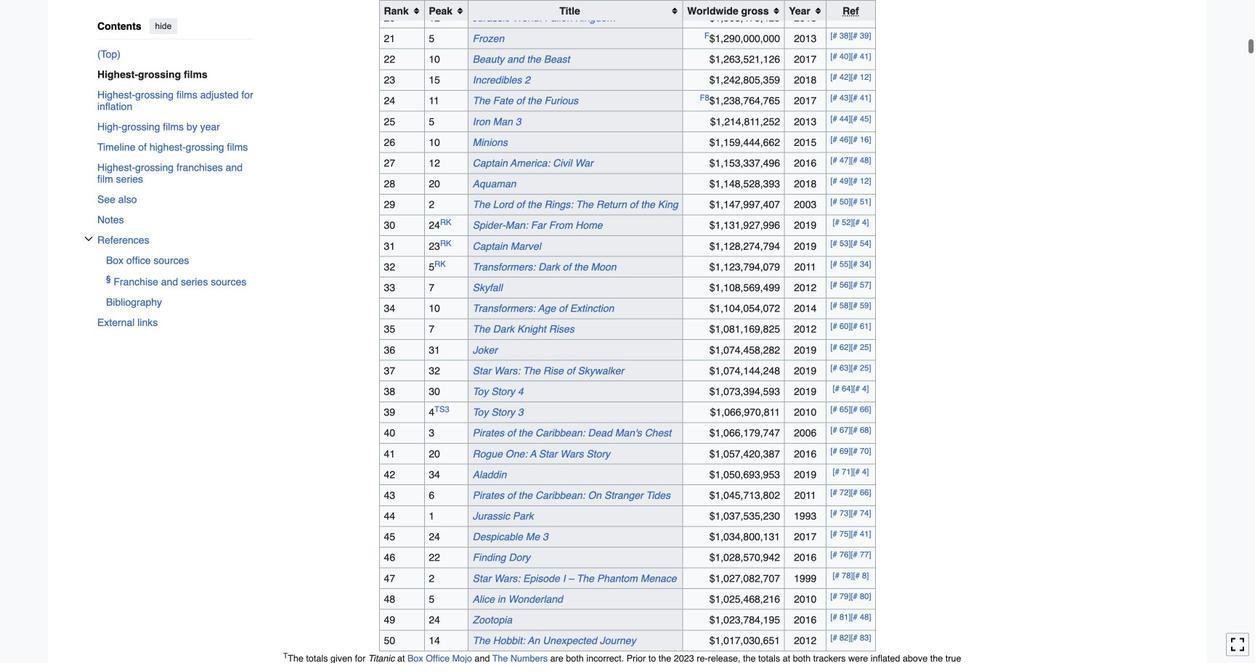 Task type: locate. For each thing, give the bounding box(es) containing it.
fullscreen image
[[1230, 637, 1245, 652]]



Task type: describe. For each thing, give the bounding box(es) containing it.
x small image
[[84, 234, 93, 243]]



Task type: vqa. For each thing, say whether or not it's contained in the screenshot.
"fullScreen" 'icon'
yes



